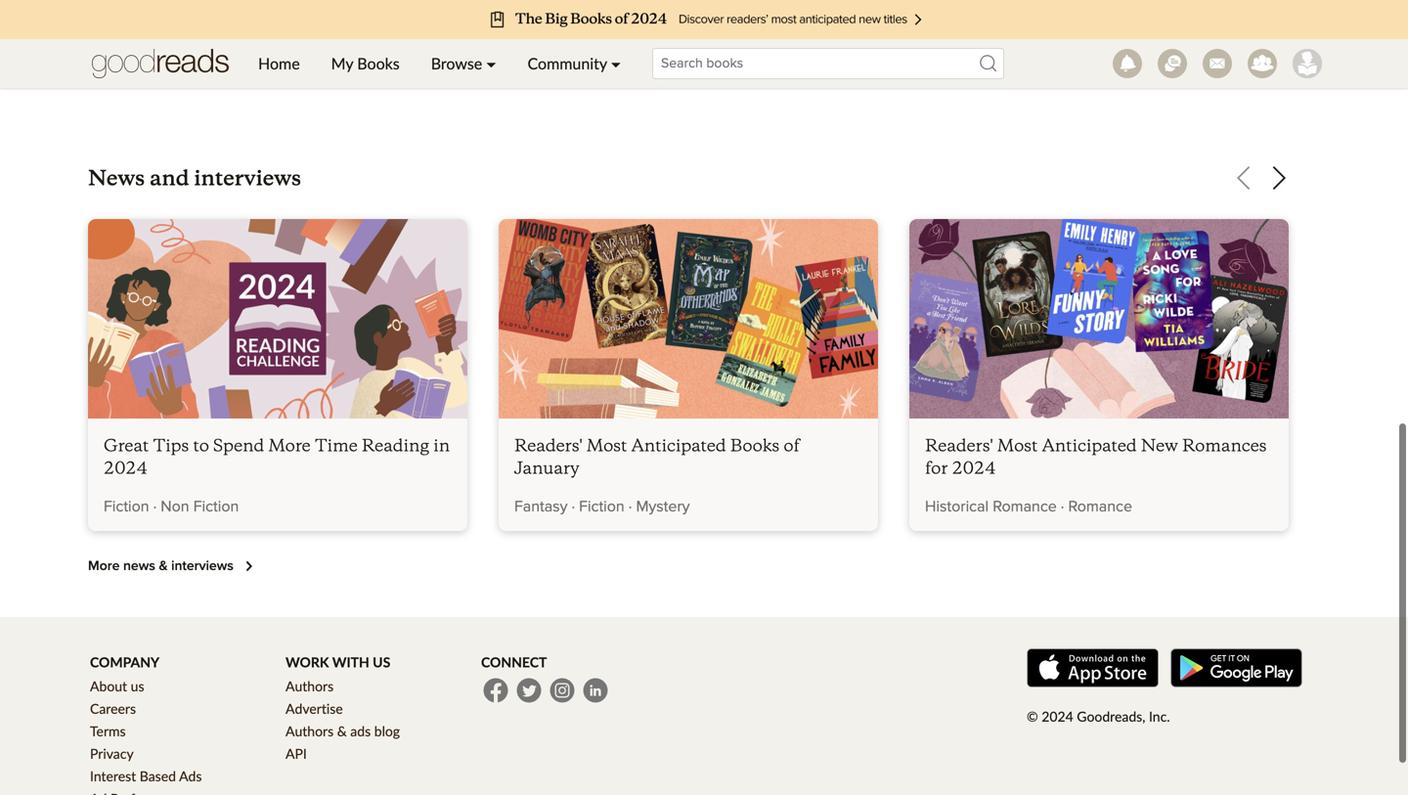 Task type: describe. For each thing, give the bounding box(es) containing it.
community ▾
[[528, 54, 621, 73]]

historical romance
[[925, 499, 1057, 515]]

when the moon hatched sarah a. parker
[[581, 2, 788, 44]]

books inside readers' most anticipated books of january
[[730, 435, 780, 456]]

api link
[[286, 745, 307, 762]]

4.38
[[598, 52, 626, 66]]

goodreads,
[[1077, 708, 1145, 725]]

yanagihara
[[382, 28, 458, 44]]

community ▾ link
[[512, 39, 637, 88]]

2 fiction from the left
[[193, 499, 239, 515]]

profile image for john smith. image
[[1293, 49, 1322, 78]]

tips
[[153, 435, 189, 456]]

most for january
[[586, 435, 627, 456]]

& inside work with us authors advertise authors & ads blog api
[[337, 723, 347, 739]]

my books
[[331, 54, 400, 73]]

readers' most anticipated new romances for 2024
[[925, 435, 1267, 479]]

readers' for for
[[925, 435, 993, 456]]

426k
[[391, 52, 422, 66]]

the
[[634, 2, 661, 23]]

moon
[[664, 2, 713, 23]]

great
[[104, 435, 149, 456]]

1 fiction from the left
[[104, 499, 149, 515]]

advertise link
[[286, 700, 343, 717]]

©
[[1027, 708, 1038, 725]]

0 vertical spatial &
[[159, 559, 168, 573]]

my
[[331, 54, 353, 73]]

hatched
[[717, 2, 788, 23]]

the heiress rachel hawkins
[[827, 2, 936, 44]]

the
[[827, 2, 860, 23]]

browse ▾
[[431, 54, 496, 73]]

advertise
[[286, 700, 343, 717]]

work
[[286, 654, 329, 670]]

1 romance from the left
[[993, 499, 1057, 515]]

great tips to spend more time reading in 2024
[[104, 435, 450, 479]]

10.4k
[[884, 52, 914, 66]]

january
[[514, 457, 579, 479]]

romances
[[1182, 435, 1267, 456]]

2024 inside great tips to spend more time reading in 2024
[[104, 457, 147, 479]]

about
[[90, 678, 127, 694]]

sarah
[[581, 28, 620, 44]]

readers' most anticipated books of january
[[514, 435, 800, 479]]

to
[[193, 435, 209, 456]]

interest
[[90, 768, 136, 784]]

news
[[123, 559, 155, 573]]

us
[[131, 678, 144, 694]]

for
[[925, 457, 948, 479]]

spend
[[213, 435, 264, 456]]

most for for
[[997, 435, 1038, 456]]

when
[[581, 2, 630, 23]]

hanya yanagihara
[[334, 28, 458, 44]]

4.04 stars, 10.4 thousand ratings figure
[[827, 47, 1042, 70]]

blog
[[374, 723, 400, 739]]

freida mcfadden 289k
[[1074, 28, 1194, 66]]

heiress
[[864, 2, 926, 23]]

2 horizontal spatial 2024
[[1042, 708, 1073, 725]]

4.04
[[845, 52, 873, 66]]

hawkins
[[877, 28, 936, 44]]

browse
[[431, 54, 482, 73]]

mcfadden
[[1121, 28, 1194, 44]]

non
[[161, 499, 189, 515]]

ads
[[350, 723, 371, 739]]

company
[[90, 654, 160, 670]]

1 vertical spatial interviews
[[171, 559, 234, 573]]

more inside great tips to spend more time reading in 2024
[[268, 435, 311, 456]]

privacy link
[[90, 745, 134, 762]]

terms link
[[90, 723, 126, 739]]

fantasy
[[514, 499, 568, 515]]

careers
[[90, 700, 136, 717]]

browse ▾ link
[[415, 39, 512, 88]]

in
[[433, 435, 450, 456]]



Task type: vqa. For each thing, say whether or not it's contained in the screenshot.
'When the Moon Hatched Sarah A. Parker'
yes



Task type: locate. For each thing, give the bounding box(es) containing it.
2024 right for
[[952, 457, 996, 479]]

connect
[[481, 654, 547, 670]]

a.
[[624, 28, 638, 44]]

0 vertical spatial books
[[357, 54, 400, 73]]

1 vertical spatial more
[[88, 559, 120, 573]]

authors & ads blog link
[[286, 723, 400, 739]]

0 horizontal spatial &
[[159, 559, 168, 573]]

▾ right 'browse'
[[486, 54, 496, 73]]

1 horizontal spatial 2024
[[952, 457, 996, 479]]

mystery
[[636, 499, 690, 515]]

about us careers terms privacy interest based ads
[[90, 678, 202, 784]]

fiction right fantasy
[[579, 499, 625, 515]]

of
[[784, 435, 800, 456]]

elston
[[138, 28, 180, 44]]

2 readers' from the left
[[925, 435, 993, 456]]

2 romance from the left
[[1068, 499, 1132, 515]]

0 horizontal spatial anticipated
[[631, 435, 726, 456]]

0 horizontal spatial books
[[357, 54, 400, 73]]

▾ inside "link"
[[486, 54, 496, 73]]

1 most from the left
[[586, 435, 627, 456]]

anticipated inside readers' most anticipated books of january
[[631, 435, 726, 456]]

home
[[258, 54, 300, 73]]

interest based ads link
[[90, 768, 202, 784]]

community
[[528, 54, 607, 73]]

romance down readers' most anticipated new romances for 2024 at the bottom of page
[[1068, 499, 1132, 515]]

4.24 stars, 32.6 thousand ratings figure
[[88, 47, 303, 70]]

based
[[140, 768, 176, 784]]

1 ▾ from the left
[[486, 54, 496, 73]]

authors up advertise
[[286, 678, 334, 694]]

books left of
[[730, 435, 780, 456]]

1 horizontal spatial more
[[268, 435, 311, 456]]

news and interviews
[[88, 165, 301, 191]]

Search by book title or ISBN text field
[[652, 48, 1004, 79]]

more news & interviews link
[[88, 554, 261, 578]]

parker
[[642, 28, 686, 44]]

0 horizontal spatial fiction
[[104, 499, 149, 515]]

most inside readers' most anticipated new romances for 2024
[[997, 435, 1038, 456]]

interviews right and
[[194, 165, 301, 191]]

4.38 stars, 4,475 ratings figure
[[581, 47, 796, 70]]

2024
[[104, 457, 147, 479], [952, 457, 996, 479], [1042, 708, 1073, 725]]

1 vertical spatial &
[[337, 723, 347, 739]]

readers'
[[514, 435, 582, 456], [925, 435, 993, 456]]

anticipated for books
[[631, 435, 726, 456]]

about us link
[[90, 678, 144, 694]]

and
[[150, 165, 189, 191]]

home link
[[243, 39, 316, 88]]

more inside more news & interviews link
[[88, 559, 120, 573]]

2 horizontal spatial fiction
[[579, 499, 625, 515]]

more left time
[[268, 435, 311, 456]]

0 vertical spatial authors
[[286, 678, 334, 694]]

readers' up for
[[925, 435, 993, 456]]

1 readers' from the left
[[514, 435, 582, 456]]

1 horizontal spatial books
[[730, 435, 780, 456]]

1 anticipated from the left
[[631, 435, 726, 456]]

hanya
[[334, 28, 378, 44]]

© 2024 goodreads, inc.
[[1027, 708, 1170, 725]]

& left ads
[[337, 723, 347, 739]]

rachel
[[827, 28, 873, 44]]

▾
[[486, 54, 496, 73], [611, 54, 621, 73]]

ashley elston
[[88, 28, 180, 44]]

romance
[[993, 499, 1057, 515], [1068, 499, 1132, 515]]

download app for ios image
[[1027, 648, 1159, 687]]

api
[[286, 745, 307, 762]]

readers' inside readers' most anticipated books of january
[[514, 435, 582, 456]]

more left news
[[88, 559, 120, 573]]

0 horizontal spatial more
[[88, 559, 120, 573]]

None search field
[[637, 48, 1020, 79]]

interviews
[[194, 165, 301, 191], [171, 559, 234, 573]]

anticipated left new
[[1042, 435, 1137, 456]]

1 vertical spatial authors
[[286, 723, 334, 739]]

books down "hanya yanagihara"
[[357, 54, 400, 73]]

1 authors from the top
[[286, 678, 334, 694]]

time
[[315, 435, 358, 456]]

1 vertical spatial books
[[730, 435, 780, 456]]

▾ for community ▾
[[611, 54, 621, 73]]

1 horizontal spatial ▾
[[611, 54, 621, 73]]

4,475
[[637, 52, 671, 66]]

0 horizontal spatial ▾
[[486, 54, 496, 73]]

0 vertical spatial interviews
[[194, 165, 301, 191]]

1 horizontal spatial romance
[[1068, 499, 1132, 515]]

authors
[[286, 678, 334, 694], [286, 723, 334, 739]]

historical
[[925, 499, 989, 515]]

4.32
[[352, 52, 379, 66]]

interviews down non fiction
[[171, 559, 234, 573]]

download app for android image
[[1171, 648, 1303, 687]]

▾ for browse ▾
[[486, 54, 496, 73]]

readers' for january
[[514, 435, 582, 456]]

anticipated
[[631, 435, 726, 456], [1042, 435, 1137, 456]]

▾ down 'sarah'
[[611, 54, 621, 73]]

1 horizontal spatial readers'
[[925, 435, 993, 456]]

new
[[1141, 435, 1178, 456]]

0 horizontal spatial 2024
[[104, 457, 147, 479]]

2 anticipated from the left
[[1042, 435, 1137, 456]]

us
[[373, 654, 390, 670]]

fiction left non
[[104, 499, 149, 515]]

0 horizontal spatial most
[[586, 435, 627, 456]]

0 vertical spatial more
[[268, 435, 311, 456]]

ads
[[179, 768, 202, 784]]

news
[[88, 165, 145, 191]]

fiction
[[104, 499, 149, 515], [193, 499, 239, 515], [579, 499, 625, 515]]

most
[[586, 435, 627, 456], [997, 435, 1038, 456]]

authors down advertise
[[286, 723, 334, 739]]

289k
[[1118, 52, 1149, 66]]

my books link
[[316, 39, 415, 88]]

4.24
[[106, 52, 133, 66]]

ashley
[[88, 28, 134, 44]]

2024 inside readers' most anticipated new romances for 2024
[[952, 457, 996, 479]]

& right news
[[159, 559, 168, 573]]

32.6k
[[144, 52, 178, 66]]

anticipated up the "mystery"
[[631, 435, 726, 456]]

readers' up "january"
[[514, 435, 582, 456]]

1 horizontal spatial most
[[997, 435, 1038, 456]]

privacy
[[90, 745, 134, 762]]

work with us authors advertise authors & ads blog api
[[286, 654, 400, 762]]

with
[[332, 654, 369, 670]]

2024 down great
[[104, 457, 147, 479]]

0 horizontal spatial readers'
[[514, 435, 582, 456]]

more news & interviews
[[88, 559, 234, 573]]

1 horizontal spatial anticipated
[[1042, 435, 1137, 456]]

most inside readers' most anticipated books of january
[[586, 435, 627, 456]]

anticipated for new
[[1042, 435, 1137, 456]]

readers' inside readers' most anticipated new romances for 2024
[[925, 435, 993, 456]]

authors link
[[286, 678, 334, 694]]

2024 right ©
[[1042, 708, 1073, 725]]

0 horizontal spatial romance
[[993, 499, 1057, 515]]

more
[[268, 435, 311, 456], [88, 559, 120, 573]]

1 horizontal spatial &
[[337, 723, 347, 739]]

2 most from the left
[[997, 435, 1038, 456]]

inc.
[[1149, 708, 1170, 725]]

2 ▾ from the left
[[611, 54, 621, 73]]

freida
[[1074, 28, 1117, 44]]

anticipated inside readers' most anticipated new romances for 2024
[[1042, 435, 1137, 456]]

romance right historical
[[993, 499, 1057, 515]]

home image
[[92, 39, 229, 88]]

4.32 stars, 426 thousand ratings figure
[[334, 47, 550, 70]]

fiction right non
[[193, 499, 239, 515]]

1 horizontal spatial fiction
[[193, 499, 239, 515]]

reading
[[362, 435, 429, 456]]

&
[[159, 559, 168, 573], [337, 723, 347, 739]]

non fiction
[[161, 499, 239, 515]]

careers link
[[90, 700, 136, 717]]

2 authors from the top
[[286, 723, 334, 739]]

terms
[[90, 723, 126, 739]]

3 fiction from the left
[[579, 499, 625, 515]]



